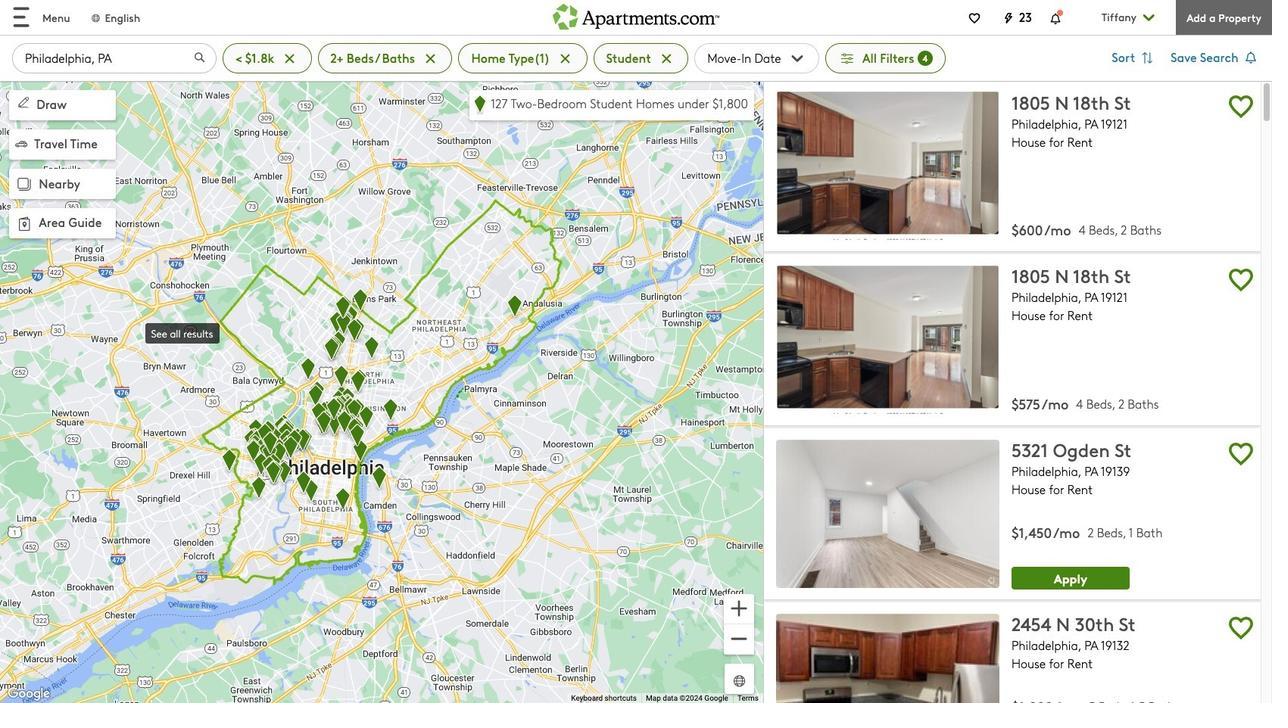 Task type: describe. For each thing, give the bounding box(es) containing it.
building photo - 5321 ogden st image
[[777, 440, 1000, 589]]

0 vertical spatial margin image
[[15, 138, 27, 150]]

map region
[[0, 81, 764, 704]]

apartments.com logo image
[[553, 0, 720, 29]]

margin image
[[15, 94, 32, 111]]

google image
[[4, 685, 54, 704]]

building photo - 2454 n 30th st image
[[777, 614, 1000, 704]]

satellite view image
[[731, 673, 749, 690]]



Task type: vqa. For each thing, say whether or not it's contained in the screenshot.
The Close image
no



Task type: locate. For each thing, give the bounding box(es) containing it.
building photo - 1805 n 18th st image
[[777, 92, 1000, 240], [777, 266, 1000, 415]]

2 building photo - 1805 n 18th st image from the top
[[777, 266, 1000, 415]]

Location or Point of Interest text field
[[12, 43, 217, 73]]

2 vertical spatial margin image
[[14, 214, 35, 235]]

1 vertical spatial margin image
[[14, 174, 35, 195]]

1 vertical spatial building photo - 1805 n 18th st image
[[777, 266, 1000, 415]]

0 vertical spatial building photo - 1805 n 18th st image
[[777, 92, 1000, 240]]

margin image
[[15, 138, 27, 150], [14, 174, 35, 195], [14, 214, 35, 235]]

1 building photo - 1805 n 18th st image from the top
[[777, 92, 1000, 240]]



